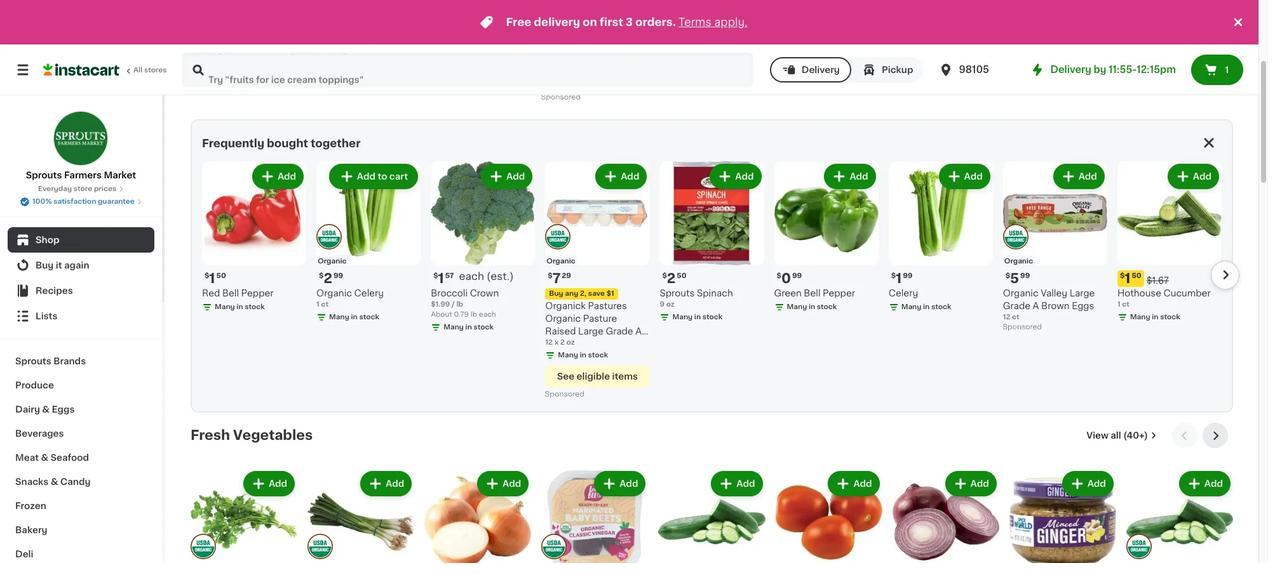 Task type: vqa. For each thing, say whether or not it's contained in the screenshot.
2400 on the right of page
no



Task type: describe. For each thing, give the bounding box(es) containing it.
product group containing many in stock
[[1010, 0, 1117, 67]]

99 for 2
[[334, 273, 343, 280]]

everyday
[[38, 186, 72, 193]]

12 x 2 oz
[[545, 340, 575, 346]]

chelan
[[542, 32, 573, 41]]

about for about 0.41 lb each
[[191, 42, 212, 49]]

$ for sprouts spinach
[[662, 273, 667, 280]]

meat
[[15, 454, 39, 463]]

buy it again link
[[8, 253, 154, 278]]

red
[[202, 289, 220, 298]]

market
[[104, 171, 136, 180]]

produce link
[[8, 374, 154, 398]]

pastures
[[588, 302, 627, 311]]

many in stock up pickup at the right top
[[905, 34, 956, 41]]

7
[[553, 272, 561, 285]]

free
[[506, 17, 532, 27]]

$ 0 99
[[777, 272, 802, 285]]

buy inside 4 buy 2, get 25% off mandarins bag 3 lb bag
[[662, 21, 677, 28]]

see for 1 ct
[[321, 78, 338, 87]]

dairy
[[15, 405, 40, 414]]

about 0.41 lb each
[[191, 42, 255, 49]]

see eligible items for mandarins bag
[[672, 78, 753, 87]]

frozen
[[15, 502, 46, 511]]

2 celery from the left
[[889, 289, 918, 298]]

1 vertical spatial 12
[[545, 340, 553, 346]]

prices
[[94, 186, 116, 193]]

see eligible items button for mandarins bag
[[659, 71, 766, 93]]

candy
[[60, 478, 91, 487]]

lb right 0.43
[[465, 42, 472, 49]]

many in stock down "bag"
[[671, 57, 722, 64]]

$ for buy any 2, save $1
[[548, 273, 553, 280]]

$ 1 57
[[434, 272, 454, 285]]

many in stock down the about 0.41 lb each
[[203, 55, 253, 62]]

item badge image for 2
[[317, 224, 342, 250]]

organic up 29
[[547, 258, 576, 265]]

beverages link
[[8, 422, 154, 446]]

about for about 0.43 lb each
[[425, 42, 446, 49]]

see for mandarins bag
[[672, 78, 689, 87]]

items inside item carousel region
[[612, 373, 638, 381]]

$1.50 original price: $1.67 element
[[1118, 271, 1222, 287]]

1 horizontal spatial 2
[[560, 340, 565, 346]]

to
[[378, 172, 387, 181]]

eligible for 1 ct
[[340, 78, 374, 87]]

2, for 4
[[678, 21, 685, 28]]

3 inside limited time offer region
[[626, 17, 633, 27]]

$ 2 99
[[319, 272, 343, 285]]

items for 1 ct
[[376, 78, 402, 87]]

3 many in stock button from the left
[[1010, 0, 1117, 56]]

many in stock down about 0.43 lb each
[[437, 55, 487, 62]]

hothouse cucumber 1 ct
[[1118, 289, 1211, 308]]

delivery by 11:55-12:15pm
[[1051, 65, 1176, 74]]

pepper for 1
[[241, 289, 274, 298]]

produce
[[15, 381, 54, 390]]

(est.)
[[487, 272, 514, 282]]

11:55-
[[1109, 65, 1137, 74]]

0.41
[[214, 42, 228, 49]]

recipes
[[36, 287, 73, 296]]

limited time offer region
[[0, 0, 1231, 44]]

add to cart button
[[330, 165, 417, 188]]

large inside organic valley large grade a brown eggs 12 ct
[[1070, 289, 1095, 298]]

$ for organic celery
[[319, 273, 324, 280]]

1 button
[[1192, 55, 1244, 85]]

9
[[660, 301, 665, 308]]

ct inside medium hass avocado 1 ct
[[312, 45, 320, 52]]

1 inside medium hass avocado 1 ct
[[308, 45, 311, 52]]

pasture
[[583, 315, 617, 324]]

sprouts farmers market logo image
[[53, 111, 109, 167]]

all stores link
[[43, 52, 168, 88]]

eligible for mandarins bag
[[691, 78, 725, 87]]

colored
[[589, 340, 624, 349]]

broccoli
[[431, 289, 468, 298]]

medium hass avocado 1 ct
[[308, 32, 410, 52]]

buy inside 5 buy 2, get 25% off chelan fresh sugarbee apples bag
[[545, 21, 560, 28]]

2, for buy
[[580, 291, 587, 298]]

green bell pepper
[[774, 289, 855, 298]]

2 item badge image from the left
[[1127, 534, 1152, 560]]

98105 button
[[939, 52, 1015, 88]]

sprouts for sprouts farmers market
[[26, 171, 62, 180]]

guarantee
[[98, 198, 135, 205]]

dairy & eggs
[[15, 405, 75, 414]]

buy inside item carousel region
[[549, 291, 563, 298]]

sugarbee
[[602, 32, 646, 41]]

see eligible items inside item carousel region
[[557, 373, 638, 381]]

9 $ from the left
[[1120, 273, 1125, 280]]

off for 5
[[600, 21, 611, 28]]

each right 0.43
[[474, 42, 491, 49]]

$ 7 29
[[548, 272, 571, 285]]

1 inside button
[[1226, 65, 1229, 74]]

beverages
[[15, 430, 64, 439]]

bag inside 4 buy 2, get 25% off mandarins bag 3 lb bag
[[708, 32, 725, 41]]

3 50 from the left
[[1132, 273, 1142, 280]]

29
[[562, 273, 571, 280]]

sprouts for sprouts brands
[[15, 357, 51, 366]]

$ for organic valley large grade a brown eggs
[[1006, 273, 1011, 280]]

buy left it
[[36, 261, 54, 270]]

many in stock down "$ 1 99"
[[902, 304, 952, 311]]

0.43
[[448, 42, 464, 49]]

vegetables
[[233, 429, 313, 442]]

crown
[[470, 289, 499, 298]]

100% satisfaction guarantee button
[[20, 194, 142, 207]]

together
[[311, 139, 361, 149]]

99 for 1
[[903, 273, 913, 280]]

each (est.)
[[459, 272, 514, 282]]

2 for sprouts spinach
[[667, 272, 676, 285]]

many in stock up delivery button
[[788, 45, 839, 52]]

99 for 5
[[1021, 273, 1030, 280]]

$ 1 99
[[891, 272, 913, 285]]

100%
[[32, 198, 52, 205]]

& for dairy
[[42, 405, 50, 414]]

5 inside 5 buy 2, get 25% off chelan fresh sugarbee apples bag
[[549, 3, 558, 16]]

2 many in stock button from the left
[[893, 0, 1000, 46]]

sprouts brands link
[[8, 350, 154, 374]]

on
[[583, 17, 597, 27]]

save
[[588, 291, 605, 298]]

section containing 1
[[184, 120, 1240, 413]]

50 for red bell pepper
[[216, 273, 226, 280]]

cucumber
[[1164, 289, 1211, 298]]

by
[[1094, 65, 1107, 74]]

grade inside organic valley large grade a brown eggs 12 ct
[[1003, 302, 1031, 311]]

terms
[[679, 17, 712, 27]]

product group containing 7
[[545, 161, 650, 402]]

item badge image for 5
[[1003, 224, 1029, 250]]

& for snacks
[[51, 478, 58, 487]]

sprouts brands
[[15, 357, 86, 366]]

shop
[[36, 236, 59, 245]]

snacks & candy
[[15, 478, 91, 487]]

see eligible items for 1 ct
[[321, 78, 402, 87]]

12:15pm
[[1137, 65, 1176, 74]]

bag
[[673, 45, 687, 52]]

1 item badge image from the left
[[191, 534, 216, 560]]

many in stock down medium hass avocado 1 ct
[[320, 57, 370, 64]]

lists
[[36, 312, 57, 321]]

50 for sprouts spinach
[[677, 273, 687, 280]]

ct inside the organic celery 1 ct
[[321, 301, 329, 308]]

57
[[445, 273, 454, 280]]

meat & seafood
[[15, 454, 89, 463]]

2 for organic celery
[[324, 272, 332, 285]]

a inside organick pastures organic pasture raised large grade a heirloom colored eggs
[[636, 327, 642, 336]]

a inside organic valley large grade a brown eggs 12 ct
[[1033, 302, 1039, 311]]

sprouts farmers market
[[26, 171, 136, 180]]

farmers
[[64, 171, 102, 180]]

get for 4
[[687, 21, 699, 28]]

many in stock down hothouse cucumber 1 ct
[[1131, 314, 1181, 321]]

fresh vegetables
[[191, 429, 313, 442]]

bell for 0
[[804, 289, 821, 298]]

1 horizontal spatial see eligible items button
[[545, 366, 650, 388]]



Task type: locate. For each thing, give the bounding box(es) containing it.
many in stock down the organic celery 1 ct
[[329, 314, 379, 321]]

2, for 5
[[561, 21, 568, 28]]

organic down '$ 5 99' on the right of page
[[1003, 289, 1039, 298]]

brown
[[1042, 302, 1070, 311]]

buy down 7
[[549, 291, 563, 298]]

many in stock down red bell pepper
[[215, 304, 265, 311]]

organic celery 1 ct
[[317, 289, 384, 308]]

25% inside 5 buy 2, get 25% off chelan fresh sugarbee apples bag
[[583, 21, 599, 28]]

get
[[570, 21, 582, 28], [687, 21, 699, 28]]

delivery inside delivery button
[[802, 65, 840, 74]]

valley
[[1041, 289, 1068, 298]]

2 horizontal spatial many in stock button
[[1010, 0, 1117, 56]]

3 99 from the left
[[903, 273, 913, 280]]

2, right any
[[580, 291, 587, 298]]

0 horizontal spatial fresh
[[191, 429, 230, 442]]

all stores
[[133, 67, 167, 74]]

2 $ 1 50 from the left
[[1120, 272, 1142, 285]]

0 horizontal spatial 3
[[626, 17, 633, 27]]

1 horizontal spatial a
[[1033, 302, 1039, 311]]

2, up mandarins
[[678, 21, 685, 28]]

0 vertical spatial 12
[[1003, 314, 1011, 321]]

0 horizontal spatial off
[[600, 21, 611, 28]]

2 horizontal spatial eggs
[[1072, 302, 1095, 311]]

0 vertical spatial a
[[1033, 302, 1039, 311]]

$3.88 original price: $4.49 element
[[1127, 1, 1234, 18]]

see eligible items button down medium hass avocado 1 ct
[[308, 71, 414, 93]]

oz right 9
[[666, 301, 675, 308]]

0 horizontal spatial 25%
[[583, 21, 599, 28]]

0 vertical spatial bag
[[708, 32, 725, 41]]

0 horizontal spatial 2
[[324, 272, 332, 285]]

1 horizontal spatial grade
[[1003, 302, 1031, 311]]

0 horizontal spatial bag
[[575, 45, 592, 54]]

0 vertical spatial grade
[[1003, 302, 1031, 311]]

50 up hothouse
[[1132, 273, 1142, 280]]

get inside 5 buy 2, get 25% off chelan fresh sugarbee apples bag
[[570, 21, 582, 28]]

frozen link
[[8, 494, 154, 519]]

get inside 4 buy 2, get 25% off mandarins bag 3 lb bag
[[687, 21, 699, 28]]

1 horizontal spatial large
[[1070, 289, 1095, 298]]

bag right apples
[[575, 45, 592, 54]]

0 horizontal spatial oz
[[567, 340, 575, 346]]

items
[[376, 78, 402, 87], [727, 78, 753, 87], [612, 373, 638, 381]]

2 up the organic celery 1 ct
[[324, 272, 332, 285]]

1 pepper from the left
[[241, 289, 274, 298]]

pepper for 0
[[823, 289, 855, 298]]

2 $ from the left
[[319, 273, 324, 280]]

organic inside organic valley large grade a brown eggs 12 ct
[[1003, 289, 1039, 298]]

instacart logo image
[[43, 62, 119, 78]]

1 horizontal spatial $ 1 50
[[1120, 272, 1142, 285]]

$ inside $ 0 99
[[777, 273, 782, 280]]

shop link
[[8, 228, 154, 253]]

0 horizontal spatial bell
[[222, 289, 239, 298]]

about left 0.41
[[191, 42, 212, 49]]

1 horizontal spatial off
[[717, 21, 728, 28]]

/
[[452, 301, 455, 308]]

1 horizontal spatial many in stock button
[[893, 0, 1000, 46]]

each
[[238, 42, 255, 49], [474, 42, 491, 49], [459, 272, 484, 282], [479, 312, 496, 319]]

ct inside organic valley large grade a brown eggs 12 ct
[[1012, 314, 1020, 321]]

0 horizontal spatial celery
[[354, 289, 384, 298]]

0 horizontal spatial get
[[570, 21, 582, 28]]

eggs
[[1072, 302, 1095, 311], [627, 340, 649, 349], [52, 405, 75, 414]]

see inside item carousel region
[[557, 373, 575, 381]]

None search field
[[182, 52, 754, 88]]

2,
[[561, 21, 568, 28], [678, 21, 685, 28], [580, 291, 587, 298]]

1 horizontal spatial oz
[[666, 301, 675, 308]]

buy up chelan
[[545, 21, 560, 28]]

off
[[600, 21, 611, 28], [717, 21, 728, 28]]

$ 1 50 inside $1.50 original price: $1.67 element
[[1120, 272, 1142, 285]]

2 horizontal spatial eligible
[[691, 78, 725, 87]]

see eligible items
[[321, 78, 402, 87], [672, 78, 753, 87], [557, 373, 638, 381]]

1 vertical spatial bag
[[575, 45, 592, 54]]

lb left "bag"
[[665, 45, 672, 52]]

0 horizontal spatial eligible
[[340, 78, 374, 87]]

bell right red
[[222, 289, 239, 298]]

everyday store prices
[[38, 186, 116, 193]]

$ inside "$ 1 99"
[[891, 273, 896, 280]]

1 vertical spatial &
[[41, 454, 48, 463]]

see down "bag"
[[672, 78, 689, 87]]

organic up $ 2 99
[[318, 258, 347, 265]]

2 vertical spatial &
[[51, 478, 58, 487]]

0 vertical spatial 3
[[626, 17, 633, 27]]

1 vertical spatial eggs
[[627, 340, 649, 349]]

ct down medium
[[312, 45, 320, 52]]

1 vertical spatial grade
[[606, 327, 633, 336]]

item badge image for buy any 2, save $1
[[545, 224, 571, 250]]

5 $ from the left
[[662, 273, 667, 280]]

1 horizontal spatial 12
[[1003, 314, 1011, 321]]

lb right 0.41
[[230, 42, 236, 49]]

item badge image
[[191, 534, 216, 560], [1127, 534, 1152, 560]]

product group containing 4
[[659, 0, 766, 93]]

celery inside the organic celery 1 ct
[[354, 289, 384, 298]]

see eligible items down medium hass avocado 1 ct
[[321, 78, 402, 87]]

1 vertical spatial 5
[[1011, 272, 1019, 285]]

fresh inside 5 buy 2, get 25% off chelan fresh sugarbee apples bag
[[575, 32, 600, 41]]

delivery inside 'delivery by 11:55-12:15pm' link
[[1051, 65, 1092, 74]]

grade up colored
[[606, 327, 633, 336]]

see eligible items down "bag"
[[672, 78, 753, 87]]

2 horizontal spatial see
[[672, 78, 689, 87]]

99 inside $ 0 99
[[792, 273, 802, 280]]

bought
[[267, 139, 308, 149]]

0 horizontal spatial a
[[636, 327, 642, 336]]

many in stock down the heirloom
[[558, 352, 608, 359]]

1 horizontal spatial items
[[612, 373, 638, 381]]

2 pepper from the left
[[823, 289, 855, 298]]

see down the heirloom
[[557, 373, 575, 381]]

bakery link
[[8, 519, 154, 543]]

1 inside the organic celery 1 ct
[[317, 301, 320, 308]]

eligible down medium hass avocado 1 ct
[[340, 78, 374, 87]]

0 horizontal spatial pepper
[[241, 289, 274, 298]]

eligible down mandarins
[[691, 78, 725, 87]]

$ inside $ 2 50
[[662, 273, 667, 280]]

product group containing 0
[[774, 161, 879, 315]]

4 buy 2, get 25% off mandarins bag 3 lb bag
[[659, 3, 728, 52]]

stock
[[935, 34, 956, 41], [818, 45, 839, 52], [1052, 45, 1073, 52], [233, 55, 253, 62], [467, 55, 487, 62], [350, 57, 370, 64], [701, 57, 722, 64], [245, 304, 265, 311], [817, 304, 837, 311], [932, 304, 952, 311], [359, 314, 379, 321], [703, 314, 723, 321], [1161, 314, 1181, 321], [474, 324, 494, 331], [588, 352, 608, 359]]

eggs inside organick pastures organic pasture raised large grade a heirloom colored eggs
[[627, 340, 649, 349]]

$ inside $ 2 99
[[319, 273, 324, 280]]

0 horizontal spatial $ 1 50
[[205, 272, 226, 285]]

eggs right colored
[[627, 340, 649, 349]]

fresh down on
[[575, 32, 600, 41]]

delivery by 11:55-12:15pm link
[[1030, 62, 1176, 78]]

1 horizontal spatial 25%
[[700, 21, 716, 28]]

0 vertical spatial eggs
[[1072, 302, 1095, 311]]

ct down '$ 5 99' on the right of page
[[1012, 314, 1020, 321]]

1 celery from the left
[[354, 289, 384, 298]]

get up mandarins
[[687, 21, 699, 28]]

pepper
[[241, 289, 274, 298], [823, 289, 855, 298]]

sponsored badge image
[[1010, 57, 1048, 64], [542, 94, 580, 101], [1003, 324, 1042, 331], [545, 391, 584, 399]]

1 horizontal spatial item badge image
[[1127, 534, 1152, 560]]

1 horizontal spatial 3
[[659, 45, 663, 52]]

delivery for delivery
[[802, 65, 840, 74]]

many in stock button up by
[[1010, 0, 1117, 56]]

product group containing medium hass avocado
[[308, 0, 414, 93]]

25% up mandarins
[[700, 21, 716, 28]]

item carousel region containing fresh vegetables
[[191, 423, 1234, 564]]

25%
[[583, 21, 599, 28], [700, 21, 716, 28]]

recipes link
[[8, 278, 154, 304]]

a
[[1033, 302, 1039, 311], [636, 327, 642, 336]]

& inside meat & seafood link
[[41, 454, 48, 463]]

each right 0.41
[[238, 42, 255, 49]]

organic inside organick pastures organic pasture raised large grade a heirloom colored eggs
[[545, 315, 581, 324]]

each inside broccoli crown $1.99 / lb about 0.79 lb each
[[479, 312, 496, 319]]

0 vertical spatial item carousel region
[[184, 156, 1240, 407]]

mandarins
[[659, 32, 705, 41]]

sprouts farmers market link
[[26, 111, 136, 182]]

$ for green bell pepper
[[777, 273, 782, 280]]

0 horizontal spatial delivery
[[802, 65, 840, 74]]

1 horizontal spatial 2,
[[580, 291, 587, 298]]

0 vertical spatial &
[[42, 405, 50, 414]]

5 inside item carousel region
[[1011, 272, 1019, 285]]

2 vertical spatial sprouts
[[15, 357, 51, 366]]

25% for 4
[[700, 21, 716, 28]]

2 horizontal spatial see eligible items
[[672, 78, 753, 87]]

sprouts up 'everyday' on the left top of the page
[[26, 171, 62, 180]]

item badge image
[[317, 224, 342, 250], [545, 224, 571, 250], [1003, 224, 1029, 250], [308, 534, 333, 560], [542, 534, 567, 560]]

99 inside "$ 1 99"
[[903, 273, 913, 280]]

1 inside hothouse cucumber 1 ct
[[1118, 301, 1121, 308]]

1 50 from the left
[[216, 273, 226, 280]]

2, inside item carousel region
[[580, 291, 587, 298]]

2 up sprouts spinach 9 oz at the right
[[667, 272, 676, 285]]

$
[[205, 273, 209, 280], [319, 273, 324, 280], [434, 273, 438, 280], [548, 273, 553, 280], [662, 273, 667, 280], [777, 273, 782, 280], [891, 273, 896, 280], [1006, 273, 1011, 280], [1120, 273, 1125, 280]]

eggs inside organic valley large grade a brown eggs 12 ct
[[1072, 302, 1095, 311]]

lb inside 4 buy 2, get 25% off mandarins bag 3 lb bag
[[665, 45, 672, 52]]

off inside 4 buy 2, get 25% off mandarins bag 3 lb bag
[[717, 21, 728, 28]]

$ for celery
[[891, 273, 896, 280]]

service type group
[[770, 57, 924, 83]]

buy it again
[[36, 261, 89, 270]]

$1.67
[[1147, 277, 1169, 285]]

0 horizontal spatial eggs
[[52, 405, 75, 414]]

deli link
[[8, 543, 154, 564]]

4 $ from the left
[[548, 273, 553, 280]]

many in stock button up service type 'group'
[[776, 0, 883, 56]]

6 $ from the left
[[777, 273, 782, 280]]

get left on
[[570, 21, 582, 28]]

2 bell from the left
[[804, 289, 821, 298]]

first
[[600, 17, 623, 27]]

about inside broccoli crown $1.99 / lb about 0.79 lb each
[[431, 312, 452, 319]]

organic inside the organic celery 1 ct
[[317, 289, 352, 298]]

items down avocado
[[376, 78, 402, 87]]

off right terms
[[717, 21, 728, 28]]

25% for 5
[[583, 21, 599, 28]]

each up the crown
[[459, 272, 484, 282]]

many in stock up 'delivery by 11:55-12:15pm' link
[[1022, 45, 1073, 52]]

$1.99
[[431, 301, 450, 308]]

99 inside '$ 5 99'
[[1021, 273, 1030, 280]]

about left 0.43
[[425, 42, 446, 49]]

sprouts spinach 9 oz
[[660, 289, 733, 308]]

off right on
[[600, 21, 611, 28]]

12 inside organic valley large grade a brown eggs 12 ct
[[1003, 314, 1011, 321]]

oz inside sprouts spinach 9 oz
[[666, 301, 675, 308]]

Search field
[[183, 53, 752, 86]]

3 inside 4 buy 2, get 25% off mandarins bag 3 lb bag
[[659, 45, 663, 52]]

everyday store prices link
[[38, 184, 124, 194]]

organic up '$ 5 99' on the right of page
[[1005, 258, 1033, 265]]

again
[[64, 261, 89, 270]]

items down colored
[[612, 373, 638, 381]]

0 vertical spatial 5
[[549, 3, 558, 16]]

see eligible items down colored
[[557, 373, 638, 381]]

2, inside 4 buy 2, get 25% off mandarins bag 3 lb bag
[[678, 21, 685, 28]]

50 up red
[[216, 273, 226, 280]]

pickup
[[882, 65, 914, 74]]

0
[[782, 272, 791, 285]]

pepper right red
[[241, 289, 274, 298]]

red bell pepper
[[202, 289, 274, 298]]

5
[[549, 3, 558, 16], [1011, 272, 1019, 285]]

about down $1.99
[[431, 312, 452, 319]]

grade inside organick pastures organic pasture raised large grade a heirloom colored eggs
[[606, 327, 633, 336]]

delivery for delivery by 11:55-12:15pm
[[1051, 65, 1092, 74]]

lb right 0.79
[[471, 312, 477, 319]]

off for 4
[[717, 21, 728, 28]]

fresh left vegetables
[[191, 429, 230, 442]]

50 up sprouts spinach 9 oz at the right
[[677, 273, 687, 280]]

fresh inside item carousel region
[[191, 429, 230, 442]]

1 horizontal spatial 50
[[677, 273, 687, 280]]

0 horizontal spatial items
[[376, 78, 402, 87]]

buy any 2, save $1
[[549, 291, 614, 298]]

1 horizontal spatial fresh
[[575, 32, 600, 41]]

$1.57 each (estimated) element
[[431, 271, 535, 287]]

100% satisfaction guarantee
[[32, 198, 135, 205]]

bag inside 5 buy 2, get 25% off chelan fresh sugarbee apples bag
[[575, 45, 592, 54]]

8 $ from the left
[[1006, 273, 1011, 280]]

1 vertical spatial a
[[636, 327, 642, 336]]

50
[[216, 273, 226, 280], [677, 273, 687, 280], [1132, 273, 1142, 280]]

0 vertical spatial fresh
[[575, 32, 600, 41]]

0 vertical spatial oz
[[666, 301, 675, 308]]

0 horizontal spatial 5
[[549, 3, 558, 16]]

hass
[[346, 32, 369, 41]]

bag down terms apply. link
[[708, 32, 725, 41]]

98105
[[959, 65, 989, 74]]

& left "candy"
[[51, 478, 58, 487]]

cart
[[389, 172, 408, 181]]

apples
[[542, 45, 573, 54]]

1 $ from the left
[[205, 273, 209, 280]]

0 vertical spatial large
[[1070, 289, 1095, 298]]

dairy & eggs link
[[8, 398, 154, 422]]

& right dairy
[[42, 405, 50, 414]]

about
[[191, 42, 212, 49], [425, 42, 446, 49], [431, 312, 452, 319]]

$ 1 50 up red
[[205, 272, 226, 285]]

2, inside 5 buy 2, get 25% off chelan fresh sugarbee apples bag
[[561, 21, 568, 28]]

store
[[74, 186, 92, 193]]

oz for sprouts
[[666, 301, 675, 308]]

0 horizontal spatial many in stock button
[[776, 0, 883, 56]]

item carousel region containing 1
[[184, 156, 1240, 407]]

$ inside '$ 5 99'
[[1006, 273, 1011, 280]]

& right the "meat"
[[41, 454, 48, 463]]

2 right 'x'
[[560, 340, 565, 346]]

sprouts inside sprouts spinach 9 oz
[[660, 289, 695, 298]]

satisfaction
[[53, 198, 96, 205]]

0 horizontal spatial see
[[321, 78, 338, 87]]

organick pastures organic pasture raised large grade a heirloom colored eggs
[[545, 302, 649, 349]]

many in stock down green bell pepper
[[787, 304, 837, 311]]

bell for 1
[[222, 289, 239, 298]]

0 horizontal spatial 2,
[[561, 21, 568, 28]]

2 get from the left
[[687, 21, 699, 28]]

it
[[56, 261, 62, 270]]

2
[[324, 272, 332, 285], [667, 272, 676, 285], [560, 340, 565, 346]]

1 get from the left
[[570, 21, 582, 28]]

sprouts up produce
[[15, 357, 51, 366]]

0 horizontal spatial 12
[[545, 340, 553, 346]]

delivery button
[[770, 57, 852, 83]]

&
[[42, 405, 50, 414], [41, 454, 48, 463], [51, 478, 58, 487]]

2 horizontal spatial 2,
[[678, 21, 685, 28]]

& inside the dairy & eggs link
[[42, 405, 50, 414]]

1 horizontal spatial pepper
[[823, 289, 855, 298]]

lb
[[230, 42, 236, 49], [465, 42, 472, 49], [665, 45, 672, 52], [457, 301, 463, 308], [471, 312, 477, 319]]

see eligible items button
[[308, 71, 414, 93], [659, 71, 766, 93], [545, 366, 650, 388]]

2 vertical spatial eggs
[[52, 405, 75, 414]]

free delivery on first 3 orders. terms apply.
[[506, 17, 748, 27]]

ct down hothouse
[[1122, 301, 1130, 308]]

& inside the snacks & candy link
[[51, 478, 58, 487]]

grade down '$ 5 99' on the right of page
[[1003, 302, 1031, 311]]

oz right 'x'
[[567, 340, 575, 346]]

apply.
[[715, 17, 748, 27]]

25% inside 4 buy 2, get 25% off mandarins bag 3 lb bag
[[700, 21, 716, 28]]

organick
[[545, 302, 586, 311]]

large down the pasture
[[578, 327, 604, 336]]

1 horizontal spatial eggs
[[627, 340, 649, 349]]

2 25% from the left
[[700, 21, 716, 28]]

see eligible items button down "bag"
[[659, 71, 766, 93]]

many in stock down sprouts spinach 9 oz at the right
[[673, 314, 723, 321]]

see down medium
[[321, 78, 338, 87]]

1 $ 1 50 from the left
[[205, 272, 226, 285]]

sprouts for sprouts spinach 9 oz
[[660, 289, 695, 298]]

organic valley large grade a brown eggs 12 ct
[[1003, 289, 1095, 321]]

1 vertical spatial item carousel region
[[191, 423, 1234, 564]]

pepper right green
[[823, 289, 855, 298]]

7 $ from the left
[[891, 273, 896, 280]]

add
[[278, 172, 296, 181], [357, 172, 376, 181], [507, 172, 525, 181], [621, 172, 640, 181], [735, 172, 754, 181], [850, 172, 869, 181], [964, 172, 983, 181], [1079, 172, 1097, 181], [1193, 172, 1212, 181], [269, 480, 287, 489], [386, 480, 404, 489], [503, 480, 521, 489], [620, 480, 638, 489], [737, 480, 755, 489], [854, 480, 872, 489], [971, 480, 989, 489], [1088, 480, 1106, 489], [1205, 480, 1223, 489]]

organic down $ 2 99
[[317, 289, 352, 298]]

1 horizontal spatial 5
[[1011, 272, 1019, 285]]

0 horizontal spatial large
[[578, 327, 604, 336]]

2 horizontal spatial 2
[[667, 272, 676, 285]]

1 vertical spatial oz
[[567, 340, 575, 346]]

add to cart
[[357, 172, 408, 181]]

0 horizontal spatial see eligible items button
[[308, 71, 414, 93]]

0.79
[[454, 312, 469, 319]]

$1
[[607, 291, 614, 298]]

lb right / on the bottom left
[[457, 301, 463, 308]]

eggs down produce link
[[52, 405, 75, 414]]

1 off from the left
[[600, 21, 611, 28]]

bakery
[[15, 526, 47, 535]]

items down apply.
[[727, 78, 753, 87]]

3 $ from the left
[[434, 273, 438, 280]]

many in stock down 0.79
[[444, 324, 494, 331]]

& for meat
[[41, 454, 48, 463]]

1 horizontal spatial get
[[687, 21, 699, 28]]

1 25% from the left
[[583, 21, 599, 28]]

$ inside $ 1 57
[[434, 273, 438, 280]]

1 horizontal spatial delivery
[[1051, 65, 1092, 74]]

1 horizontal spatial eligible
[[577, 373, 610, 381]]

1 vertical spatial large
[[578, 327, 604, 336]]

get for 5
[[570, 21, 582, 28]]

terms apply. link
[[679, 17, 748, 27]]

2 horizontal spatial items
[[727, 78, 753, 87]]

many in stock button up 98105 at top
[[893, 0, 1000, 46]]

about 0.43 lb each
[[425, 42, 491, 49]]

1 99 from the left
[[334, 273, 343, 280]]

50 inside $ 2 50
[[677, 273, 687, 280]]

$ inside "$ 7 29"
[[548, 273, 553, 280]]

1 many in stock button from the left
[[776, 0, 883, 56]]

ct down $ 2 99
[[321, 301, 329, 308]]

12 left 'x'
[[545, 340, 553, 346]]

0 horizontal spatial 50
[[216, 273, 226, 280]]

see eligible items button down colored
[[545, 366, 650, 388]]

2 50 from the left
[[677, 273, 687, 280]]

0 horizontal spatial item badge image
[[191, 534, 216, 560]]

2 horizontal spatial 50
[[1132, 273, 1142, 280]]

item carousel region
[[184, 156, 1240, 407], [191, 423, 1234, 564]]

5 up delivery on the left top of page
[[549, 3, 558, 16]]

0 horizontal spatial see eligible items
[[321, 78, 402, 87]]

2, up chelan
[[561, 21, 568, 28]]

1 vertical spatial fresh
[[191, 429, 230, 442]]

5 buy 2, get 25% off chelan fresh sugarbee apples bag
[[542, 3, 646, 54]]

1 horizontal spatial bell
[[804, 289, 821, 298]]

99 for 0
[[792, 273, 802, 280]]

1 horizontal spatial celery
[[889, 289, 918, 298]]

view
[[1087, 432, 1109, 441]]

1 horizontal spatial bag
[[708, 32, 725, 41]]

see eligible items button for 1 ct
[[308, 71, 414, 93]]

3 up sugarbee
[[626, 17, 633, 27]]

large
[[1070, 289, 1095, 298], [578, 327, 604, 336]]

0 horizontal spatial grade
[[606, 327, 633, 336]]

eggs right brown
[[1072, 302, 1095, 311]]

2 99 from the left
[[792, 273, 802, 280]]

eligible inside item carousel region
[[577, 373, 610, 381]]

sprouts down $ 2 50
[[660, 289, 695, 298]]

broccoli crown $1.99 / lb about 0.79 lb each
[[431, 289, 499, 319]]

1 vertical spatial 3
[[659, 45, 663, 52]]

1 vertical spatial sprouts
[[660, 289, 695, 298]]

ct inside hothouse cucumber 1 ct
[[1122, 301, 1130, 308]]

1 horizontal spatial see
[[557, 373, 575, 381]]

organic up raised
[[545, 315, 581, 324]]

99 inside $ 2 99
[[334, 273, 343, 280]]

25% left "first"
[[583, 21, 599, 28]]

product group
[[308, 0, 414, 93], [542, 0, 649, 104], [659, 0, 766, 93], [1010, 0, 1117, 67], [202, 161, 306, 315], [317, 161, 421, 326], [431, 161, 535, 336], [545, 161, 650, 402], [660, 161, 764, 326], [774, 161, 879, 315], [889, 161, 993, 315], [1003, 161, 1108, 334], [1118, 161, 1222, 326], [191, 469, 297, 564], [308, 469, 414, 564], [425, 469, 532, 564], [542, 469, 649, 564], [659, 469, 766, 564], [776, 469, 883, 564], [893, 469, 1000, 564], [1010, 469, 1117, 564], [1127, 469, 1234, 564]]

2 horizontal spatial see eligible items button
[[659, 71, 766, 93]]

view all (40+) button
[[1082, 423, 1162, 449]]

1 bell from the left
[[222, 289, 239, 298]]

pickup button
[[852, 57, 924, 83]]

4 99 from the left
[[1021, 273, 1030, 280]]

off inside 5 buy 2, get 25% off chelan fresh sugarbee apples bag
[[600, 21, 611, 28]]

hothouse
[[1118, 289, 1162, 298]]

section
[[184, 120, 1240, 413]]

green
[[774, 289, 802, 298]]

12 down '$ 5 99' on the right of page
[[1003, 314, 1011, 321]]

add inside button
[[357, 172, 376, 181]]

large inside organick pastures organic pasture raised large grade a heirloom colored eggs
[[578, 327, 604, 336]]

oz for 12
[[567, 340, 575, 346]]

0 vertical spatial sprouts
[[26, 171, 62, 180]]

3
[[626, 17, 633, 27], [659, 45, 663, 52]]

each down the crown
[[479, 312, 496, 319]]

1 horizontal spatial see eligible items
[[557, 373, 638, 381]]

large right valley in the right bottom of the page
[[1070, 289, 1095, 298]]

orders.
[[636, 17, 676, 27]]

3 left "bag"
[[659, 45, 663, 52]]

items for mandarins bag
[[727, 78, 753, 87]]

2 off from the left
[[717, 21, 728, 28]]

$ for red bell pepper
[[205, 273, 209, 280]]



